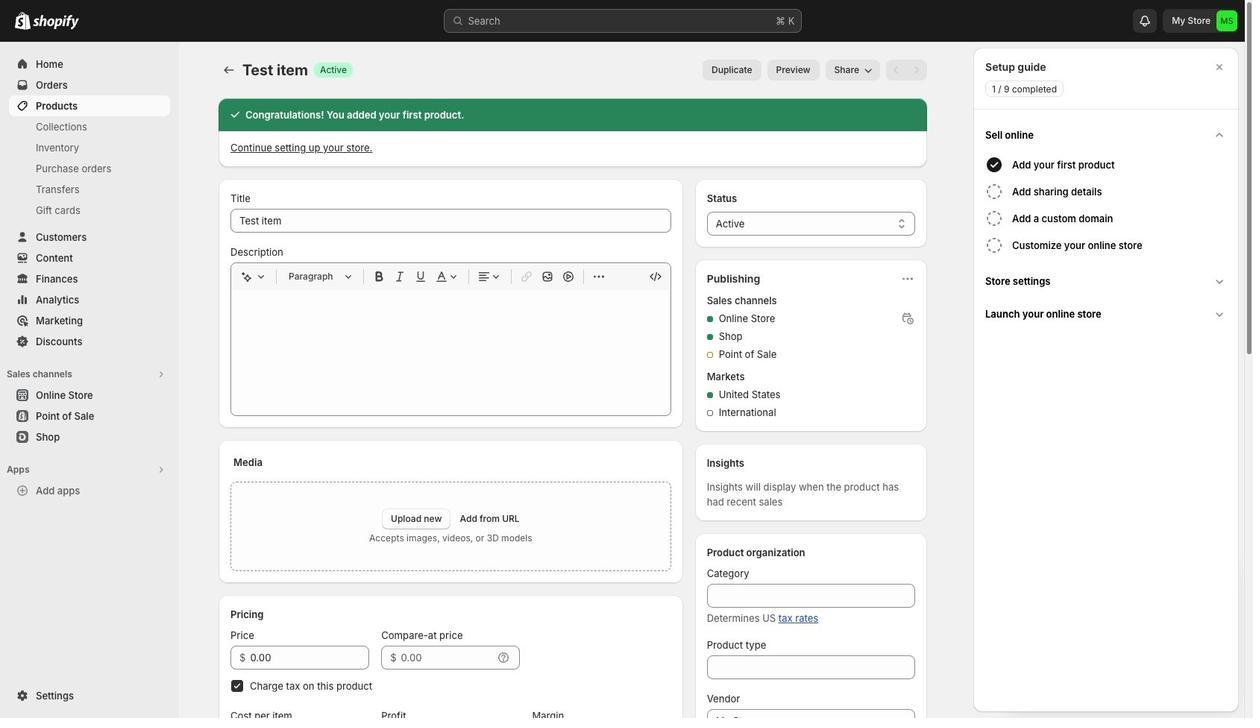 Task type: describe. For each thing, give the bounding box(es) containing it.
my store image
[[1217, 10, 1238, 31]]

next image
[[910, 63, 925, 78]]

mark add sharing details as done image
[[986, 183, 1004, 201]]

0 horizontal spatial shopify image
[[15, 12, 31, 30]]

mark add a custom domain as done image
[[986, 210, 1004, 228]]



Task type: vqa. For each thing, say whether or not it's contained in the screenshot.
first  text box from right
yes



Task type: locate. For each thing, give the bounding box(es) containing it.
1 horizontal spatial   text field
[[401, 646, 494, 670]]

Short sleeve t-shirt text field
[[231, 209, 671, 233]]

None text field
[[707, 710, 916, 719]]

0 horizontal spatial   text field
[[250, 646, 370, 670]]

dialog
[[974, 48, 1240, 713]]

None text field
[[707, 656, 916, 680]]

shopify image
[[15, 12, 31, 30], [33, 15, 79, 30]]

1 horizontal spatial shopify image
[[33, 15, 79, 30]]

1   text field from the left
[[250, 646, 370, 670]]

previous image
[[890, 63, 905, 78]]

  text field
[[250, 646, 370, 670], [401, 646, 494, 670]]

mark customize your online store as done image
[[986, 237, 1004, 254]]

2   text field from the left
[[401, 646, 494, 670]]



